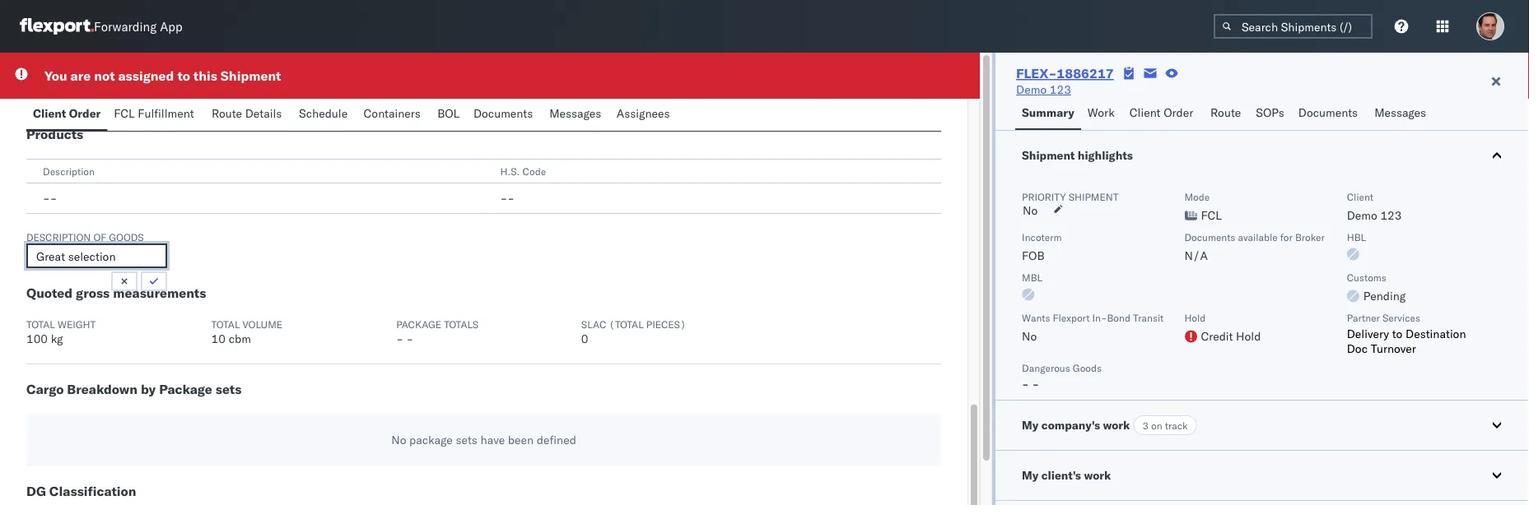 Task type: locate. For each thing, give the bounding box(es) containing it.
fcl for fcl
[[1201, 208, 1222, 223]]

hold
[[1185, 312, 1206, 324], [1236, 329, 1261, 344]]

fcl fulfillment button
[[107, 99, 205, 131]]

-
[[43, 191, 50, 206], [50, 191, 57, 206], [500, 191, 508, 206], [508, 191, 515, 206], [396, 332, 404, 346], [407, 332, 414, 346], [1022, 377, 1029, 392], [1032, 377, 1040, 392]]

description for description
[[43, 165, 95, 178]]

demo inside client demo 123 incoterm fob
[[1347, 208, 1378, 223]]

1 total from the left
[[26, 318, 55, 331]]

fcl down mode
[[1201, 208, 1222, 223]]

1 vertical spatial shipment
[[1022, 148, 1075, 163]]

0 horizontal spatial fcl
[[114, 106, 135, 121]]

no inside wants flexport in-bond transit no
[[1022, 329, 1037, 344]]

available
[[1238, 231, 1278, 243]]

priority
[[1022, 191, 1066, 203]]

description left 'of' in the left of the page
[[26, 231, 91, 243]]

0 vertical spatial demo
[[1016, 82, 1047, 97]]

demo
[[1016, 82, 1047, 97], [1347, 208, 1378, 223]]

my for my company's work
[[1022, 418, 1039, 433]]

route details button
[[205, 99, 292, 131]]

have
[[481, 433, 505, 448]]

1 horizontal spatial shipment
[[1022, 148, 1075, 163]]

work left 3
[[1103, 418, 1130, 433]]

total weight 100 kg
[[26, 318, 96, 346]]

0 horizontal spatial client
[[33, 106, 66, 121]]

description
[[43, 165, 95, 178], [26, 231, 91, 243]]

to inside partner services delivery to destination doc turnover dangerous goods - -
[[1393, 327, 1403, 341]]

total inside total weight 100 kg
[[26, 318, 55, 331]]

client order button down you
[[26, 99, 107, 131]]

package inside package totals - -
[[396, 318, 442, 331]]

assigned
[[118, 68, 174, 84]]

description down products
[[43, 165, 95, 178]]

total up 100
[[26, 318, 55, 331]]

messages
[[1375, 105, 1427, 120], [550, 106, 601, 121]]

1 vertical spatial work
[[1084, 469, 1111, 483]]

0 vertical spatial description
[[43, 165, 95, 178]]

0 vertical spatial work
[[1103, 418, 1130, 433]]

partner
[[1347, 312, 1380, 324]]

2 -- from the left
[[500, 191, 515, 206]]

demo up hbl
[[1347, 208, 1378, 223]]

1 horizontal spatial route
[[1211, 105, 1241, 120]]

0 vertical spatial no
[[1023, 203, 1038, 218]]

work for my company's work
[[1103, 418, 1130, 433]]

0 vertical spatial 123
[[1050, 82, 1071, 97]]

volume
[[243, 318, 283, 331]]

credit hold
[[1201, 329, 1261, 344]]

fcl
[[114, 106, 135, 121], [1201, 208, 1222, 223]]

--
[[43, 191, 57, 206], [500, 191, 515, 206]]

route left 'sops' at the right
[[1211, 105, 1241, 120]]

1 horizontal spatial client
[[1130, 105, 1161, 120]]

0 horizontal spatial documents button
[[467, 99, 543, 131]]

client inside client demo 123 incoterm fob
[[1347, 191, 1374, 203]]

work right client's
[[1084, 469, 1111, 483]]

1 horizontal spatial messages button
[[1368, 98, 1435, 130]]

1 my from the top
[[1022, 418, 1039, 433]]

forwarding
[[94, 19, 157, 34]]

0 horizontal spatial demo
[[1016, 82, 1047, 97]]

0 vertical spatial fcl
[[114, 106, 135, 121]]

1 horizontal spatial documents
[[1185, 231, 1236, 243]]

documents button right 'sops' at the right
[[1292, 98, 1368, 130]]

services
[[1383, 312, 1421, 324]]

my inside "my client's work" button
[[1022, 469, 1039, 483]]

package right by
[[159, 381, 212, 398]]

total
[[26, 318, 55, 331], [211, 318, 240, 331]]

client order right work button
[[1130, 105, 1194, 120]]

fob
[[1022, 249, 1045, 263]]

1 vertical spatial fcl
[[1201, 208, 1222, 223]]

bol
[[437, 106, 460, 121]]

2 horizontal spatial client
[[1347, 191, 1374, 203]]

1 vertical spatial package
[[159, 381, 212, 398]]

of
[[93, 231, 106, 243]]

dg classification
[[26, 483, 136, 500]]

quoted gross measurements
[[26, 285, 206, 301]]

1 vertical spatial demo
[[1347, 208, 1378, 223]]

dg
[[26, 483, 46, 500]]

client up products
[[33, 106, 66, 121]]

package left totals at bottom
[[396, 318, 442, 331]]

fcl fulfillment
[[114, 106, 194, 121]]

track
[[1165, 420, 1188, 432]]

no for no
[[1023, 203, 1038, 218]]

0 vertical spatial sets
[[215, 381, 242, 398]]

client order up products
[[33, 106, 101, 121]]

fcl inside fcl fulfillment button
[[114, 106, 135, 121]]

shipment up route details
[[221, 68, 281, 84]]

1 horizontal spatial demo
[[1347, 208, 1378, 223]]

shipment
[[221, 68, 281, 84], [1022, 148, 1075, 163]]

work for my client's work
[[1084, 469, 1111, 483]]

2 my from the top
[[1022, 469, 1039, 483]]

package
[[396, 318, 442, 331], [159, 381, 212, 398]]

1 horizontal spatial total
[[211, 318, 240, 331]]

measurements
[[113, 285, 206, 301]]

client order button right work
[[1123, 98, 1204, 130]]

1 horizontal spatial documents button
[[1292, 98, 1368, 130]]

demo down flex-
[[1016, 82, 1047, 97]]

shipment down summary button
[[1022, 148, 1075, 163]]

no
[[1023, 203, 1038, 218], [1022, 329, 1037, 344], [391, 433, 406, 448]]

1 -- from the left
[[43, 191, 57, 206]]

hold right credit
[[1236, 329, 1261, 344]]

sets down 10
[[215, 381, 242, 398]]

route left details
[[212, 106, 242, 121]]

total up 10
[[211, 318, 240, 331]]

0 vertical spatial shipment
[[221, 68, 281, 84]]

0 vertical spatial hold
[[1185, 312, 1206, 324]]

package
[[409, 433, 453, 448]]

1 vertical spatial my
[[1022, 469, 1039, 483]]

123 down the flex-1886217 link
[[1050, 82, 1071, 97]]

documents inside documents available for broker n/a
[[1185, 231, 1236, 243]]

assignees
[[617, 106, 670, 121]]

code
[[523, 165, 546, 178]]

fulfillment
[[138, 106, 194, 121]]

total volume
[[211, 318, 283, 331]]

no down priority
[[1023, 203, 1038, 218]]

forwarding app link
[[20, 18, 183, 35]]

gross
[[76, 285, 110, 301]]

0 horizontal spatial shipment
[[221, 68, 281, 84]]

my
[[1022, 418, 1039, 433], [1022, 469, 1039, 483]]

documents up n/a
[[1185, 231, 1236, 243]]

1 vertical spatial hold
[[1236, 329, 1261, 344]]

2 total from the left
[[211, 318, 240, 331]]

order left the route button
[[1164, 105, 1194, 120]]

client right work button
[[1130, 105, 1161, 120]]

to up turnover
[[1393, 327, 1403, 341]]

shipment inside shipment highlights button
[[1022, 148, 1075, 163]]

messages button
[[1368, 98, 1435, 130], [543, 99, 610, 131]]

schedule button
[[292, 99, 357, 131]]

turnover
[[1371, 342, 1417, 356]]

to
[[177, 68, 190, 84], [1393, 327, 1403, 341]]

0 horizontal spatial hold
[[1185, 312, 1206, 324]]

sets
[[215, 381, 242, 398], [456, 433, 478, 448]]

sets left have
[[456, 433, 478, 448]]

slac (total pieces) 0
[[581, 318, 686, 346]]

no left package
[[391, 433, 406, 448]]

1 horizontal spatial sets
[[456, 433, 478, 448]]

-- up description of goods at top
[[43, 191, 57, 206]]

my left client's
[[1022, 469, 1039, 483]]

0 vertical spatial package
[[396, 318, 442, 331]]

1 vertical spatial 123
[[1381, 208, 1402, 223]]

1 vertical spatial no
[[1022, 329, 1037, 344]]

1 horizontal spatial package
[[396, 318, 442, 331]]

cargo
[[26, 381, 64, 398]]

0 vertical spatial to
[[177, 68, 190, 84]]

-- down h.s.
[[500, 191, 515, 206]]

documents button right bol at the left top
[[467, 99, 543, 131]]

my left company's
[[1022, 418, 1039, 433]]

1 horizontal spatial to
[[1393, 327, 1403, 341]]

hold up credit
[[1185, 312, 1206, 324]]

route
[[1211, 105, 1241, 120], [212, 106, 242, 121]]

classification
[[49, 483, 136, 500]]

123 up the 'customs'
[[1381, 208, 1402, 223]]

client up hbl
[[1347, 191, 1374, 203]]

n/a
[[1185, 249, 1208, 263]]

3 on track
[[1143, 420, 1188, 432]]

documents right sops button
[[1299, 105, 1358, 120]]

containers
[[364, 106, 421, 121]]

to left this
[[177, 68, 190, 84]]

0 horizontal spatial documents
[[473, 106, 533, 121]]

order up products
[[69, 106, 101, 121]]

100
[[26, 332, 48, 346]]

0 horizontal spatial messages
[[550, 106, 601, 121]]

0 horizontal spatial --
[[43, 191, 57, 206]]

assignees button
[[610, 99, 680, 131]]

0 horizontal spatial route
[[212, 106, 242, 121]]

partner services delivery to destination doc turnover dangerous goods - -
[[1022, 312, 1467, 392]]

flex-1886217
[[1016, 65, 1114, 82]]

0 vertical spatial my
[[1022, 418, 1039, 433]]

mbl
[[1022, 271, 1043, 284]]

client for the leftmost client order button
[[33, 106, 66, 121]]

no down wants
[[1022, 329, 1037, 344]]

1 horizontal spatial messages
[[1375, 105, 1427, 120]]

documents right bol button
[[473, 106, 533, 121]]

work inside button
[[1084, 469, 1111, 483]]

1 horizontal spatial fcl
[[1201, 208, 1222, 223]]

1 horizontal spatial 123
[[1381, 208, 1402, 223]]

route details
[[212, 106, 282, 121]]

1 vertical spatial description
[[26, 231, 91, 243]]

defined
[[537, 433, 576, 448]]

1 vertical spatial to
[[1393, 327, 1403, 341]]

0 horizontal spatial order
[[69, 106, 101, 121]]

1 horizontal spatial hold
[[1236, 329, 1261, 344]]

customs
[[1347, 271, 1387, 284]]

total for total weight 100 kg
[[26, 318, 55, 331]]

1 horizontal spatial --
[[500, 191, 515, 206]]

0 horizontal spatial to
[[177, 68, 190, 84]]

2 vertical spatial no
[[391, 433, 406, 448]]

0 horizontal spatial total
[[26, 318, 55, 331]]

order
[[1164, 105, 1194, 120], [69, 106, 101, 121]]

goods
[[109, 231, 144, 243]]

details
[[245, 106, 282, 121]]

fcl left the fulfillment
[[114, 106, 135, 121]]

shipment
[[1069, 191, 1119, 203]]

1 horizontal spatial client order
[[1130, 105, 1194, 120]]



Task type: vqa. For each thing, say whether or not it's contained in the screenshot.


Task type: describe. For each thing, give the bounding box(es) containing it.
by
[[141, 381, 156, 398]]

1886217
[[1057, 65, 1114, 82]]

quoted
[[26, 285, 73, 301]]

10
[[211, 332, 226, 346]]

client demo 123 incoterm fob
[[1022, 191, 1402, 263]]

client for client order button to the right
[[1130, 105, 1161, 120]]

flexport
[[1053, 312, 1090, 324]]

summary
[[1022, 105, 1075, 120]]

totals
[[444, 318, 479, 331]]

wants flexport in-bond transit no
[[1022, 312, 1164, 344]]

Search Shipments (/) text field
[[1214, 14, 1373, 39]]

sops
[[1256, 105, 1285, 120]]

forwarding app
[[94, 19, 183, 34]]

123 inside client demo 123 incoterm fob
[[1381, 208, 1402, 223]]

0 horizontal spatial 123
[[1050, 82, 1071, 97]]

no for no package sets have been defined
[[391, 433, 406, 448]]

my client's work
[[1022, 469, 1111, 483]]

cbm
[[229, 332, 251, 346]]

not
[[94, 68, 115, 84]]

bol button
[[431, 99, 467, 131]]

highlights
[[1078, 148, 1133, 163]]

bond
[[1107, 312, 1131, 324]]

weight
[[58, 318, 96, 331]]

company's
[[1042, 418, 1100, 433]]

sops button
[[1250, 98, 1292, 130]]

mode
[[1185, 191, 1210, 203]]

total for total volume
[[211, 318, 240, 331]]

messages for the rightmost 'messages' button
[[1375, 105, 1427, 120]]

my client's work button
[[996, 451, 1529, 501]]

in-
[[1093, 312, 1107, 324]]

on
[[1151, 420, 1163, 432]]

documents available for broker n/a
[[1185, 231, 1325, 263]]

no package sets have been defined
[[391, 433, 576, 448]]

0 horizontal spatial sets
[[215, 381, 242, 398]]

you
[[44, 68, 67, 84]]

client's
[[1042, 469, 1081, 483]]

broker
[[1296, 231, 1325, 243]]

you are not assigned to this shipment
[[44, 68, 281, 84]]

flexport. image
[[20, 18, 94, 35]]

destination
[[1406, 327, 1467, 341]]

0 horizontal spatial package
[[159, 381, 212, 398]]

description for description of goods
[[26, 231, 91, 243]]

route for route details
[[212, 106, 242, 121]]

my company's work
[[1022, 418, 1130, 433]]

description of goods
[[26, 231, 144, 243]]

3
[[1143, 420, 1149, 432]]

wants
[[1022, 312, 1050, 324]]

my for my client's work
[[1022, 469, 1039, 483]]

for
[[1281, 231, 1293, 243]]

0 horizontal spatial messages button
[[543, 99, 610, 131]]

0
[[581, 332, 589, 346]]

1 vertical spatial sets
[[456, 433, 478, 448]]

pieces)
[[646, 318, 686, 331]]

h.s.
[[500, 165, 520, 178]]

delivery
[[1347, 327, 1390, 341]]

app
[[160, 19, 183, 34]]

been
[[508, 433, 534, 448]]

(total
[[609, 318, 644, 331]]

2 horizontal spatial documents
[[1299, 105, 1358, 120]]

1 horizontal spatial order
[[1164, 105, 1194, 120]]

priority shipment
[[1022, 191, 1119, 203]]

summary button
[[1016, 98, 1081, 130]]

cargo breakdown by package sets
[[26, 381, 242, 398]]

doc
[[1347, 342, 1368, 356]]

messages for 'messages' button to the left
[[550, 106, 601, 121]]

flex-1886217 link
[[1016, 65, 1114, 82]]

credit
[[1201, 329, 1233, 344]]

work button
[[1081, 98, 1123, 130]]

h.s. code
[[500, 165, 546, 178]]

shipment highlights
[[1022, 148, 1133, 163]]

schedule
[[299, 106, 348, 121]]

route button
[[1204, 98, 1250, 130]]

this
[[193, 68, 217, 84]]

0 horizontal spatial client order
[[33, 106, 101, 121]]

0 horizontal spatial client order button
[[26, 99, 107, 131]]

demo 123
[[1016, 82, 1071, 97]]

work
[[1088, 105, 1115, 120]]

dangerous
[[1022, 362, 1070, 374]]

Enter description... text field
[[26, 244, 167, 269]]

route for route
[[1211, 105, 1241, 120]]

slac
[[581, 318, 606, 331]]

kg
[[51, 332, 63, 346]]

incoterm
[[1022, 231, 1062, 243]]

pending
[[1364, 289, 1406, 304]]

package totals - -
[[396, 318, 479, 346]]

shipment highlights button
[[996, 131, 1529, 180]]

goods
[[1073, 362, 1102, 374]]

fcl for fcl fulfillment
[[114, 106, 135, 121]]

hbl
[[1347, 231, 1366, 243]]

1 horizontal spatial client order button
[[1123, 98, 1204, 130]]



